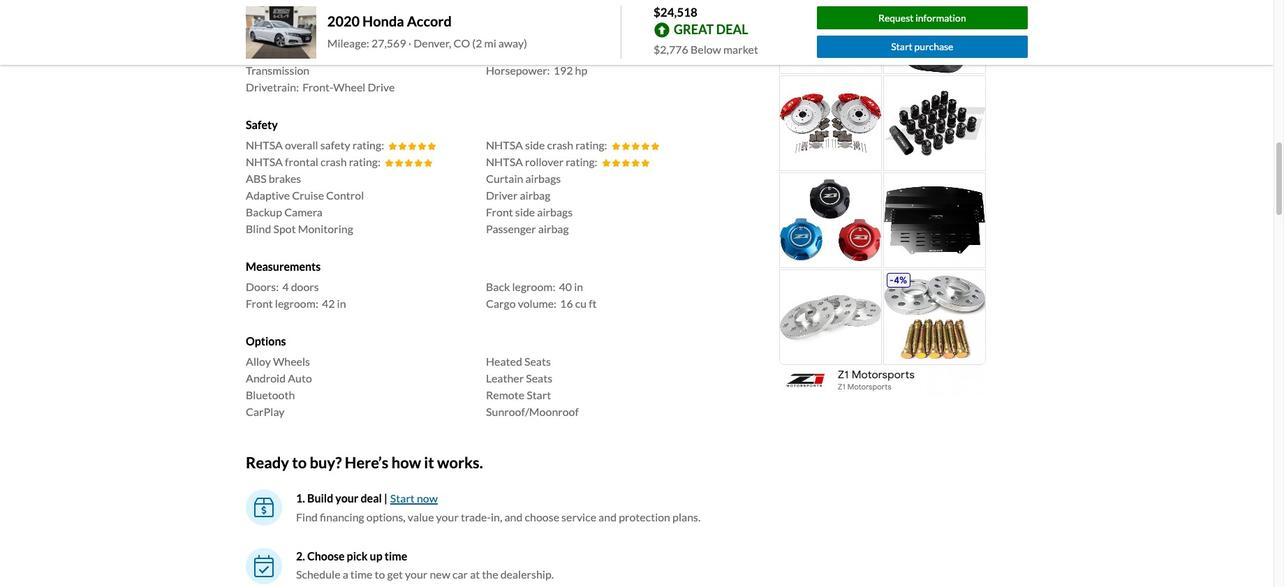 Task type: vqa. For each thing, say whether or not it's contained in the screenshot.
Auto
yes



Task type: describe. For each thing, give the bounding box(es) containing it.
advertisement region
[[778, 0, 987, 396]]

great deal
[[674, 21, 748, 37]]

0 vertical spatial to
[[292, 453, 307, 472]]

0 vertical spatial airbag
[[520, 188, 551, 202]]

car
[[453, 567, 468, 581]]

cargo
[[486, 297, 516, 310]]

nhtsa for nhtsa frontal crash rating:
[[246, 155, 283, 168]]

start purchase button
[[817, 36, 1028, 58]]

doors: 4 doors front legroom: 42 in
[[246, 280, 346, 310]]

it
[[424, 453, 434, 472]]

nhtsa for nhtsa overall safety rating:
[[246, 138, 283, 151]]

nhtsa overall safety rating:
[[246, 138, 384, 151]]

1 and from the left
[[505, 510, 523, 523]]

plans.
[[673, 510, 701, 523]]

(2
[[472, 37, 482, 50]]

alloy
[[246, 355, 271, 368]]

find
[[296, 510, 318, 523]]

works.
[[437, 453, 483, 472]]

safety
[[246, 118, 278, 131]]

i4
[[585, 46, 595, 60]]

start purchase
[[891, 41, 954, 53]]

choose
[[307, 549, 345, 563]]

alloy wheels android auto bluetooth carplay
[[246, 355, 312, 418]]

mi
[[484, 37, 496, 50]]

wheel
[[333, 80, 365, 93]]

frontal
[[285, 155, 318, 168]]

transmission:
[[246, 46, 312, 60]]

protection
[[619, 510, 670, 523]]

1 vertical spatial seats
[[526, 372, 552, 385]]

in,
[[491, 510, 502, 523]]

0 vertical spatial your
[[335, 491, 359, 505]]

2 and from the left
[[599, 510, 617, 523]]

1.
[[296, 491, 305, 505]]

continuously
[[316, 46, 381, 60]]

1. build your deal | start now find financing options, value your trade-in, and choose service and protection plans.
[[296, 491, 701, 523]]

$24,518
[[654, 5, 698, 20]]

blind
[[246, 222, 271, 235]]

monitoring
[[298, 222, 353, 235]]

choose
[[525, 510, 559, 523]]

ft
[[589, 297, 597, 310]]

mileage:
[[327, 37, 369, 50]]

0 vertical spatial seats
[[524, 355, 551, 368]]

service
[[562, 510, 596, 523]]

front-
[[303, 80, 333, 93]]

nhtsa rollover rating:
[[486, 155, 598, 168]]

adaptive
[[246, 188, 290, 202]]

performance
[[246, 26, 311, 39]]

purchase
[[914, 41, 954, 53]]

2020 honda accord image
[[246, 6, 316, 59]]

heated
[[486, 355, 522, 368]]

curtain
[[486, 172, 523, 185]]

start for 1. build your deal | start now find financing options, value your trade-in, and choose service and protection plans.
[[390, 491, 415, 505]]

front inside curtain airbags driver airbag front side airbags passenger airbag
[[486, 205, 513, 218]]

denver,
[[414, 37, 451, 50]]

back legroom: 40 in cargo volume: 16 cu ft
[[486, 280, 597, 310]]

0 vertical spatial hp
[[547, 46, 560, 60]]

passenger
[[486, 222, 536, 235]]

deal
[[716, 21, 748, 37]]

sunroof/moonroof
[[486, 405, 579, 418]]

0 vertical spatial airbags
[[525, 172, 561, 185]]

new
[[430, 567, 450, 581]]

·
[[408, 37, 411, 50]]

wheels
[[273, 355, 310, 368]]

front inside doors: 4 doors front legroom: 42 in
[[246, 297, 273, 310]]

|
[[384, 491, 387, 505]]

drivetrain:
[[246, 80, 299, 93]]

overall
[[285, 138, 318, 151]]

2020 honda accord mileage: 27,569 · denver, co (2 mi away)
[[327, 13, 527, 50]]

cu
[[575, 297, 587, 310]]

40
[[559, 280, 572, 293]]

leather
[[486, 372, 524, 385]]

android
[[246, 372, 286, 385]]

safety
[[320, 138, 350, 151]]

below
[[691, 42, 721, 56]]

get
[[387, 567, 403, 581]]

1 vertical spatial airbags
[[537, 205, 573, 218]]

volume:
[[518, 297, 557, 310]]

transmission
[[246, 63, 310, 77]]

nhtsa frontal crash rating:
[[246, 155, 381, 168]]

0 vertical spatial 192
[[526, 46, 545, 60]]

in inside the back legroom: 40 in cargo volume: 16 cu ft
[[574, 280, 583, 293]]

4
[[282, 280, 289, 293]]

1 vertical spatial your
[[436, 510, 459, 523]]



Task type: locate. For each thing, give the bounding box(es) containing it.
0 vertical spatial front
[[486, 205, 513, 218]]

side up passenger
[[515, 205, 535, 218]]

ready
[[246, 453, 289, 472]]

ready to buy? here's how it works.
[[246, 453, 483, 472]]

start down request
[[891, 41, 913, 53]]

$2,776 below market
[[654, 42, 758, 56]]

0 horizontal spatial in
[[337, 297, 346, 310]]

0 horizontal spatial and
[[505, 510, 523, 523]]

build
[[307, 491, 333, 505]]

brakes
[[269, 172, 301, 185]]

driver
[[486, 188, 518, 202]]

1 horizontal spatial to
[[375, 567, 385, 581]]

value
[[408, 510, 434, 523]]

0 vertical spatial legroom:
[[512, 280, 556, 293]]

drive
[[368, 80, 395, 93]]

curtain airbags driver airbag front side airbags passenger airbag
[[486, 172, 573, 235]]

financing
[[320, 510, 364, 523]]

now
[[417, 491, 438, 505]]

to
[[292, 453, 307, 472], [375, 567, 385, 581]]

airbag right passenger
[[538, 222, 569, 235]]

abs brakes adaptive cruise control backup camera blind spot monitoring
[[246, 172, 364, 235]]

your right get
[[405, 567, 428, 581]]

in right the 40
[[574, 280, 583, 293]]

great
[[674, 21, 714, 37]]

1 vertical spatial in
[[337, 297, 346, 310]]

nhtsa for nhtsa rollover rating:
[[486, 155, 523, 168]]

in inside doors: 4 doors front legroom: 42 in
[[337, 297, 346, 310]]

crash down safety on the left top
[[321, 155, 347, 168]]

1 vertical spatial legroom:
[[275, 297, 318, 310]]

start inside heated seats leather seats remote start sunroof/moonroof
[[527, 388, 551, 402]]

$2,776
[[654, 42, 688, 56]]

side
[[525, 138, 545, 151], [515, 205, 535, 218]]

drivetrain: front-wheel drive
[[246, 80, 395, 93]]

market
[[723, 42, 758, 56]]

engine: 192 hp 1.5l i4 horsepower: 192 hp
[[486, 46, 595, 77]]

variable
[[383, 46, 424, 60]]

rating: down safety on the left top
[[349, 155, 381, 168]]

accord
[[407, 13, 452, 30]]

a
[[343, 567, 348, 581]]

nhtsa side crash rating:
[[486, 138, 607, 151]]

1 horizontal spatial in
[[574, 280, 583, 293]]

away)
[[499, 37, 527, 50]]

0 horizontal spatial your
[[335, 491, 359, 505]]

rating: for nhtsa frontal crash rating:
[[349, 155, 381, 168]]

crash for side
[[547, 138, 573, 151]]

seats right heated
[[524, 355, 551, 368]]

rollover
[[525, 155, 564, 168]]

1 horizontal spatial time
[[385, 549, 407, 563]]

0 horizontal spatial start
[[390, 491, 415, 505]]

time
[[385, 549, 407, 563], [350, 567, 373, 581]]

0 horizontal spatial crash
[[321, 155, 347, 168]]

co
[[454, 37, 470, 50]]

here's
[[345, 453, 389, 472]]

remote
[[486, 388, 525, 402]]

2 vertical spatial your
[[405, 567, 428, 581]]

legroom: up volume:
[[512, 280, 556, 293]]

crash up rollover
[[547, 138, 573, 151]]

1 vertical spatial airbag
[[538, 222, 569, 235]]

crash for frontal
[[321, 155, 347, 168]]

start inside 1. build your deal | start now find financing options, value your trade-in, and choose service and protection plans.
[[390, 491, 415, 505]]

1 vertical spatial time
[[350, 567, 373, 581]]

in right 42
[[337, 297, 346, 310]]

rating: right safety on the left top
[[352, 138, 384, 151]]

1 horizontal spatial and
[[599, 510, 617, 523]]

rating:
[[352, 138, 384, 151], [576, 138, 607, 151], [349, 155, 381, 168], [566, 155, 598, 168]]

0 vertical spatial side
[[525, 138, 545, 151]]

0 horizontal spatial legroom:
[[275, 297, 318, 310]]

airbag right driver
[[520, 188, 551, 202]]

carplay
[[246, 405, 285, 418]]

airbags
[[525, 172, 561, 185], [537, 205, 573, 218]]

start
[[891, 41, 913, 53], [527, 388, 551, 402], [390, 491, 415, 505]]

1 vertical spatial hp
[[575, 63, 588, 77]]

0 horizontal spatial time
[[350, 567, 373, 581]]

rating: for nhtsa side crash rating:
[[576, 138, 607, 151]]

42
[[322, 297, 335, 310]]

and right service
[[599, 510, 617, 523]]

16
[[560, 297, 573, 310]]

1 horizontal spatial 192
[[554, 63, 573, 77]]

engine:
[[486, 46, 522, 60]]

your up financing at the left bottom of the page
[[335, 491, 359, 505]]

cruise
[[292, 188, 324, 202]]

options,
[[367, 510, 406, 523]]

hp
[[547, 46, 560, 60], [575, 63, 588, 77]]

27,569
[[371, 37, 406, 50]]

2 horizontal spatial your
[[436, 510, 459, 523]]

1 vertical spatial 192
[[554, 63, 573, 77]]

1 vertical spatial to
[[375, 567, 385, 581]]

side inside curtain airbags driver airbag front side airbags passenger airbag
[[515, 205, 535, 218]]

192 up the horsepower:
[[526, 46, 545, 60]]

start for heated seats leather seats remote start sunroof/moonroof
[[527, 388, 551, 402]]

seats up sunroof/moonroof
[[526, 372, 552, 385]]

information
[[916, 12, 966, 24]]

to left buy?
[[292, 453, 307, 472]]

your inside 2. choose pick up time schedule a time to get your new car at the dealership.
[[405, 567, 428, 581]]

0 vertical spatial time
[[385, 549, 407, 563]]

legroom: inside doors: 4 doors front legroom: 42 in
[[275, 297, 318, 310]]

dealership.
[[500, 567, 554, 581]]

how
[[392, 453, 421, 472]]

doors:
[[246, 280, 279, 293]]

abs
[[246, 172, 267, 185]]

rating: for nhtsa overall safety rating:
[[352, 138, 384, 151]]

at
[[470, 567, 480, 581]]

and right 'in,'
[[505, 510, 523, 523]]

honda
[[362, 13, 404, 30]]

legroom: down the doors
[[275, 297, 318, 310]]

measurements
[[246, 260, 321, 273]]

bluetooth
[[246, 388, 295, 402]]

0 horizontal spatial 192
[[526, 46, 545, 60]]

start right |
[[390, 491, 415, 505]]

0 horizontal spatial front
[[246, 297, 273, 310]]

1 horizontal spatial legroom:
[[512, 280, 556, 293]]

1 vertical spatial crash
[[321, 155, 347, 168]]

continuously variable transmission
[[246, 46, 424, 77]]

1 horizontal spatial start
[[527, 388, 551, 402]]

1 horizontal spatial hp
[[575, 63, 588, 77]]

up
[[370, 549, 382, 563]]

1 horizontal spatial your
[[405, 567, 428, 581]]

airbag
[[520, 188, 551, 202], [538, 222, 569, 235]]

time up get
[[385, 549, 407, 563]]

front down the doors:
[[246, 297, 273, 310]]

crash
[[547, 138, 573, 151], [321, 155, 347, 168]]

0 vertical spatial in
[[574, 280, 583, 293]]

nhtsa for nhtsa side crash rating:
[[486, 138, 523, 151]]

rating: right rollover
[[566, 155, 598, 168]]

front down driver
[[486, 205, 513, 218]]

to inside 2. choose pick up time schedule a time to get your new car at the dealership.
[[375, 567, 385, 581]]

1 vertical spatial front
[[246, 297, 273, 310]]

backup
[[246, 205, 282, 218]]

your right value on the bottom of page
[[436, 510, 459, 523]]

hp left 1.5l
[[547, 46, 560, 60]]

time right a
[[350, 567, 373, 581]]

request
[[878, 12, 914, 24]]

buy?
[[310, 453, 342, 472]]

start up sunroof/moonroof
[[527, 388, 551, 402]]

trade-
[[461, 510, 491, 523]]

1 vertical spatial side
[[515, 205, 535, 218]]

hp down i4
[[575, 63, 588, 77]]

1 horizontal spatial crash
[[547, 138, 573, 151]]

0 vertical spatial start
[[891, 41, 913, 53]]

doors
[[291, 280, 319, 293]]

rating: up the nhtsa rollover rating:
[[576, 138, 607, 151]]

0 vertical spatial crash
[[547, 138, 573, 151]]

1 vertical spatial start
[[527, 388, 551, 402]]

spot
[[273, 222, 296, 235]]

the
[[482, 567, 498, 581]]

pick
[[347, 549, 368, 563]]

to left get
[[375, 567, 385, 581]]

start inside start purchase button
[[891, 41, 913, 53]]

start now button
[[390, 489, 439, 507]]

legroom: inside the back legroom: 40 in cargo volume: 16 cu ft
[[512, 280, 556, 293]]

0 horizontal spatial to
[[292, 453, 307, 472]]

in
[[574, 280, 583, 293], [337, 297, 346, 310]]

request information button
[[817, 6, 1028, 29]]

2 vertical spatial start
[[390, 491, 415, 505]]

2020
[[327, 13, 360, 30]]

and
[[505, 510, 523, 523], [599, 510, 617, 523]]

1 horizontal spatial front
[[486, 205, 513, 218]]

0 horizontal spatial hp
[[547, 46, 560, 60]]

192 down 1.5l
[[554, 63, 573, 77]]

2 horizontal spatial start
[[891, 41, 913, 53]]

side up the nhtsa rollover rating:
[[525, 138, 545, 151]]



